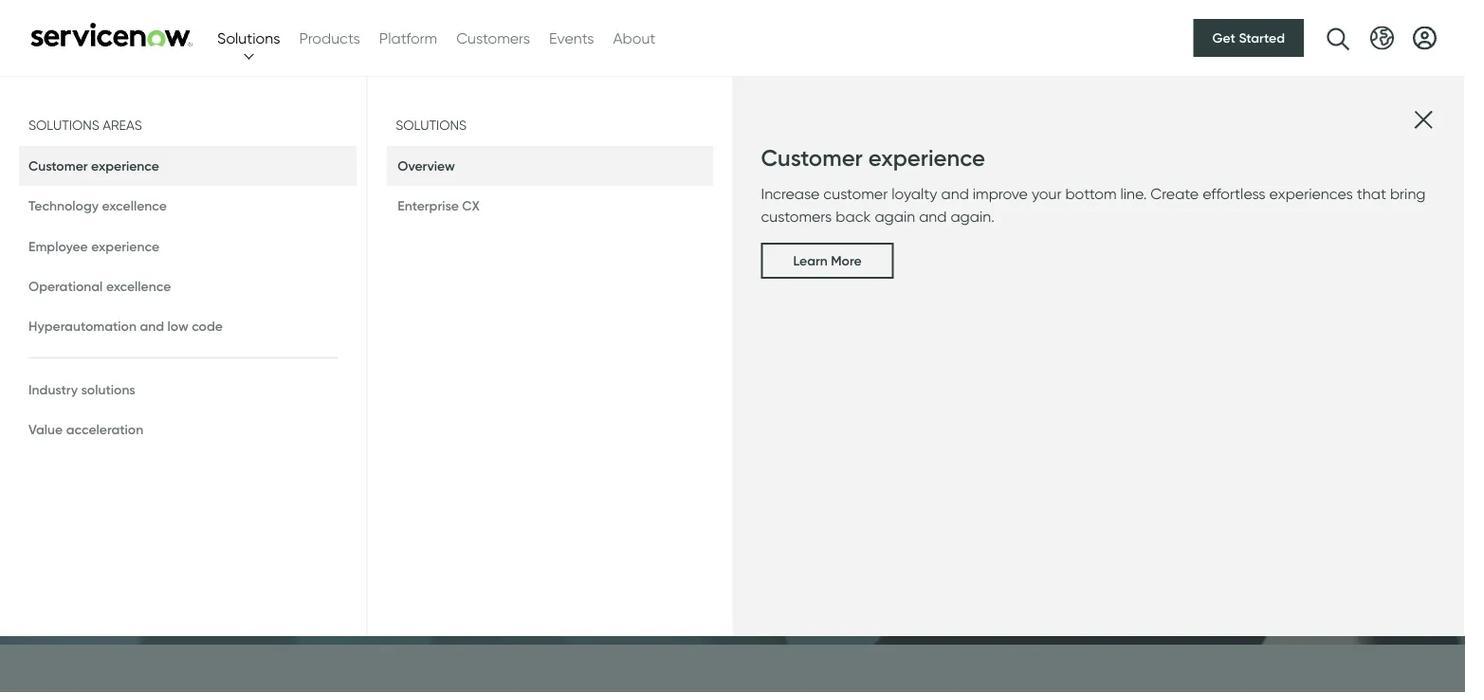 Task type: vqa. For each thing, say whether or not it's contained in the screenshot.
customers
yes



Task type: locate. For each thing, give the bounding box(es) containing it.
solutions
[[81, 382, 135, 398]]

enterprise
[[398, 198, 459, 214]]

learn more link
[[761, 243, 894, 279]]

again
[[875, 207, 915, 225]]

servicenow image
[[28, 22, 194, 47]]

employee experience link
[[19, 226, 357, 266]]

and down loyalty
[[919, 207, 947, 225]]

and
[[941, 184, 969, 203], [919, 207, 947, 225], [140, 318, 164, 334]]

solutions left products
[[217, 28, 280, 47]]

customer experience up technology excellence
[[28, 158, 159, 174]]

and left low
[[140, 318, 164, 334]]

customers
[[456, 28, 530, 47]]

line.
[[1120, 184, 1147, 203]]

experience
[[869, 144, 985, 172], [91, 158, 159, 174], [91, 238, 159, 254]]

solutions for solutions areas
[[28, 117, 99, 133]]

employee experience
[[28, 238, 159, 254]]

get started link
[[1194, 19, 1304, 57]]

customer up increase
[[761, 144, 863, 172]]

experience down areas
[[91, 158, 159, 174]]

code
[[192, 318, 223, 334]]

2 horizontal spatial solutions
[[396, 117, 467, 133]]

customer up technology
[[28, 158, 88, 174]]

that
[[1357, 184, 1386, 203]]

excellence
[[102, 198, 167, 214], [106, 278, 171, 294]]

solutions up overview
[[396, 117, 467, 133]]

back
[[836, 207, 871, 225]]

solutions left areas
[[28, 117, 99, 133]]

value acceleration
[[28, 422, 143, 438]]

0 vertical spatial excellence
[[102, 198, 167, 214]]

technology
[[28, 198, 99, 214]]

bring
[[1390, 184, 1426, 203]]

excellence up employee experience
[[102, 198, 167, 214]]

products button
[[299, 27, 360, 49]]

events
[[549, 28, 594, 47]]

value
[[28, 422, 63, 438]]

learn
[[793, 253, 828, 269]]

solutions
[[217, 28, 280, 47], [28, 117, 99, 133], [396, 117, 467, 133]]

enterprise cx link
[[386, 186, 714, 226]]

customer experience up customer
[[761, 144, 985, 172]]

2 vertical spatial and
[[140, 318, 164, 334]]

effortless
[[1203, 184, 1266, 203]]

0 horizontal spatial solutions
[[28, 117, 99, 133]]

1 horizontal spatial customer experience
[[761, 144, 985, 172]]

customer experience
[[761, 144, 985, 172], [28, 158, 159, 174]]

low
[[167, 318, 188, 334]]

increase customer loyalty and improve your bottom line. create effortless experiences that bring customers back again and again.
[[761, 184, 1426, 225]]

increase
[[761, 184, 820, 203]]

hyperautomation and low code link
[[19, 306, 357, 346]]

experience for customer experience link
[[91, 158, 159, 174]]

solutions areas
[[28, 117, 142, 133]]

1 horizontal spatial customer
[[761, 144, 863, 172]]

customers
[[761, 207, 832, 225]]

excellence for technology excellence
[[102, 198, 167, 214]]

technology excellence link
[[19, 186, 357, 226]]

and up again.
[[941, 184, 969, 203]]

acceleration
[[66, 422, 143, 438]]

platform button
[[379, 27, 437, 49]]

excellence up hyperautomation and low code
[[106, 278, 171, 294]]

industry
[[28, 382, 78, 398]]

1 vertical spatial excellence
[[106, 278, 171, 294]]

areas
[[103, 117, 142, 133]]

industry solutions
[[28, 382, 135, 398]]

events button
[[549, 27, 594, 49]]

experience up operational excellence
[[91, 238, 159, 254]]

1 horizontal spatial solutions
[[217, 28, 280, 47]]

1 vertical spatial and
[[919, 207, 947, 225]]

customer
[[761, 144, 863, 172], [28, 158, 88, 174]]

more
[[831, 253, 862, 269]]



Task type: describe. For each thing, give the bounding box(es) containing it.
technology excellence
[[28, 198, 167, 214]]

0 horizontal spatial customer experience
[[28, 158, 159, 174]]

customer experience link
[[19, 146, 357, 186]]

your
[[1032, 184, 1062, 203]]

enterprise cx
[[398, 198, 480, 214]]

experiences
[[1269, 184, 1353, 203]]

get started
[[1213, 30, 1285, 46]]

cx
[[462, 198, 480, 214]]

create
[[1151, 184, 1199, 203]]

operational
[[28, 278, 103, 294]]

products
[[299, 28, 360, 47]]

go to servicenow account image
[[1413, 26, 1437, 50]]

customer
[[824, 184, 888, 203]]

learn more
[[793, 253, 862, 269]]

operational excellence
[[28, 278, 171, 294]]

customers button
[[456, 27, 530, 49]]

value acceleration link
[[19, 410, 357, 450]]

platform
[[379, 28, 437, 47]]

operational excellence link
[[19, 266, 357, 306]]

industry solutions link
[[19, 370, 357, 410]]

started
[[1239, 30, 1285, 46]]

solutions for the solutions 'dropdown button'
[[217, 28, 280, 47]]

solutions button
[[217, 27, 280, 49]]

bottom
[[1065, 184, 1117, 203]]

improve
[[973, 184, 1028, 203]]

experience for employee experience link
[[91, 238, 159, 254]]

about
[[613, 28, 656, 47]]

overview
[[398, 158, 455, 174]]

experience up loyalty
[[869, 144, 985, 172]]

employee
[[28, 238, 88, 254]]

excellence for operational excellence
[[106, 278, 171, 294]]

again.
[[951, 207, 995, 225]]

0 horizontal spatial customer
[[28, 158, 88, 174]]

overview link
[[386, 146, 714, 186]]

0 vertical spatial and
[[941, 184, 969, 203]]

hyperautomation and low code
[[28, 318, 223, 334]]

about button
[[613, 27, 656, 49]]

hyperautomation
[[28, 318, 136, 334]]

get
[[1213, 30, 1236, 46]]

loyalty
[[892, 184, 938, 203]]



